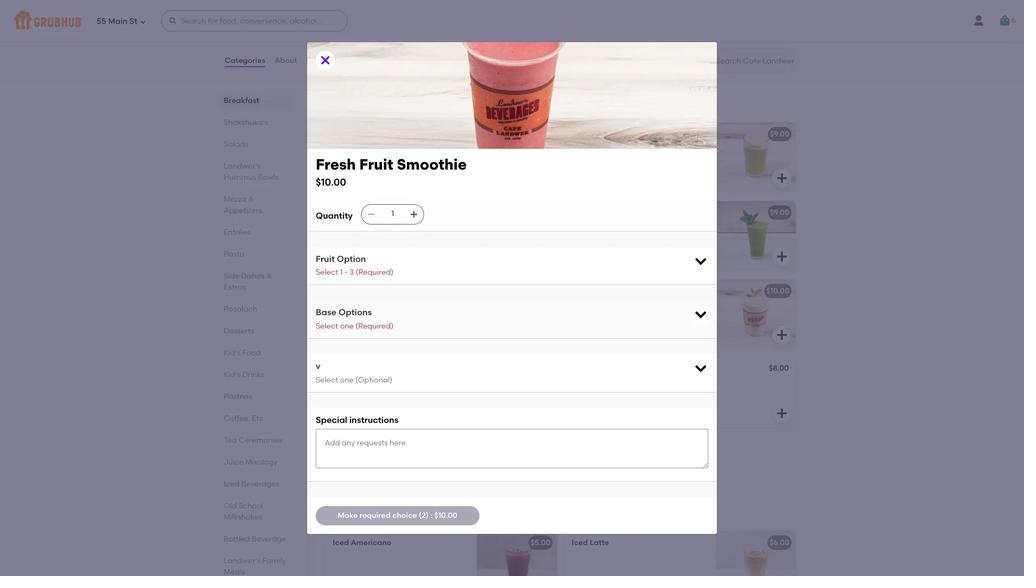 Task type: describe. For each thing, give the bounding box(es) containing it.
bowls
[[259, 173, 279, 182]]

coffee, etc
[[224, 414, 264, 423]]

fresh fruit smoothie $10.00
[[316, 155, 467, 189]]

(required) inside base options select one (required)
[[356, 322, 394, 331]]

breakfast
[[224, 96, 260, 105]]

reviews
[[306, 56, 336, 65]]

$10.00 inside button
[[767, 287, 790, 296]]

old school milkshakes tab
[[224, 501, 291, 523]]

$5.50
[[531, 34, 550, 43]]

3
[[350, 268, 354, 277]]

roobios
[[360, 35, 390, 44]]

lg carrot & ginger
[[333, 208, 402, 217]]

family
[[263, 557, 286, 566]]

almond
[[419, 391, 448, 400]]

ceremonies
[[239, 436, 283, 445]]

vanilla
[[333, 35, 358, 44]]

fruit inside 'fruit option select 1 - 3 (required)'
[[316, 254, 335, 264]]

v
[[316, 362, 321, 372]]

frozen mango, fresh banana, dates honey,  spirulina tablet, almond milk
[[333, 380, 464, 400]]

lg for lg apple, celery & ginger
[[572, 130, 581, 139]]

55
[[97, 16, 106, 26]]

& inside side dishes & extras
[[267, 272, 273, 281]]

lg. juice
[[333, 130, 366, 139]]

salads
[[224, 140, 249, 149]]

v select one (optional)
[[316, 362, 393, 385]]

lg apple, celery & ginger
[[572, 130, 667, 139]]

mint
[[636, 223, 652, 232]]

latte
[[590, 539, 610, 548]]

pasta
[[224, 250, 245, 259]]

$10.00 inside fresh fruit smoothie $10.00
[[316, 176, 346, 189]]

iced inside tab
[[224, 480, 240, 489]]

:
[[431, 511, 433, 520]]

lemonade,
[[572, 223, 613, 232]]

salads tab
[[224, 139, 291, 150]]

beverage
[[252, 535, 287, 544]]

smoothie
[[397, 155, 467, 173]]

celery
[[609, 130, 633, 139]]

spirulina
[[360, 391, 391, 400]]

fresh inside fresh fruit smoothie $10.00
[[316, 155, 356, 173]]

rosalach tab
[[224, 304, 291, 315]]

landwer's hummus bowls tab
[[224, 161, 291, 183]]

bottled beverage
[[224, 535, 287, 544]]

$6.00
[[770, 539, 790, 548]]

pasta tab
[[224, 249, 291, 260]]

honey,
[[333, 391, 358, 400]]

svg image inside main navigation navigation
[[140, 18, 146, 25]]

simple
[[572, 234, 597, 243]]

1 horizontal spatial beverages
[[352, 507, 411, 520]]

about button
[[274, 42, 298, 80]]

ginger inside button
[[377, 208, 402, 217]]

Search Cafe Landwer search field
[[715, 56, 797, 66]]

iced beverages inside tab
[[224, 480, 280, 489]]

& inside lg carrot & ginger button
[[370, 208, 376, 217]]

food
[[243, 349, 261, 358]]

apple,
[[583, 130, 607, 139]]

desserts tab
[[224, 326, 291, 337]]

kid's food tab
[[224, 347, 291, 359]]

kid's drinks tab
[[224, 369, 291, 381]]

st
[[130, 16, 138, 26]]

(optional)
[[356, 376, 393, 385]]

vanilla roobios
[[333, 35, 390, 44]]

side
[[224, 272, 240, 281]]

0 vertical spatial juice
[[325, 98, 356, 111]]

special
[[316, 415, 348, 425]]

appetizers
[[224, 206, 263, 215]]

juice mixology tab
[[224, 457, 291, 468]]

options
[[339, 308, 372, 318]]

select for base
[[316, 322, 338, 331]]

1 horizontal spatial $10.00
[[435, 511, 458, 520]]

svg image inside 6 button
[[999, 14, 1012, 27]]

landwer's for meals
[[224, 557, 261, 566]]

banana,
[[409, 380, 439, 389]]

landwer's family meals
[[224, 557, 286, 576]]

categories
[[225, 56, 266, 65]]

blue
[[333, 444, 349, 453]]

$9.00 for lg apple, celery & ginger
[[771, 130, 790, 139]]

lg.
[[333, 130, 344, 139]]

shakshuka's
[[224, 118, 269, 127]]

fresh inside lemonade, fresh mint leaves, simple syrup
[[615, 223, 634, 232]]

agave
[[351, 444, 375, 453]]

fresh fruit smoothie image
[[477, 280, 557, 349]]

kid's for kid's drinks
[[224, 370, 241, 380]]

6 button
[[999, 11, 1016, 30]]

tea
[[224, 436, 237, 445]]

juice inside juice mixology tab
[[224, 458, 244, 467]]

reviews button
[[306, 42, 337, 80]]

$10.00 button
[[566, 280, 796, 349]]

iced latte image
[[716, 532, 796, 576]]

mango,
[[359, 380, 386, 389]]

school
[[239, 502, 264, 511]]

mixology inside tab
[[246, 458, 278, 467]]



Task type: vqa. For each thing, say whether or not it's contained in the screenshot.
SPIRULINA
yes



Task type: locate. For each thing, give the bounding box(es) containing it.
2 kid's from the top
[[224, 370, 241, 380]]

beverages up americano
[[352, 507, 411, 520]]

& right the celery
[[634, 130, 640, 139]]

ginger right the celery
[[642, 130, 667, 139]]

0 vertical spatial one
[[340, 322, 354, 331]]

lg apple, celery & ginger image
[[716, 123, 796, 192]]

tea ceremonies
[[224, 436, 283, 445]]

side dishes & extras
[[224, 272, 273, 292]]

fruit option select 1 - 3 (required)
[[316, 254, 394, 277]]

0 vertical spatial juice mixology
[[325, 98, 409, 111]]

landwer's family meals tab
[[224, 556, 291, 576]]

mezza
[[224, 195, 247, 204]]

3 select from the top
[[316, 376, 338, 385]]

landwer's inside landwer's family meals
[[224, 557, 261, 566]]

1 vertical spatial one
[[340, 376, 354, 385]]

0 horizontal spatial lg
[[333, 208, 342, 217]]

1 select from the top
[[316, 268, 338, 277]]

1 kid's from the top
[[224, 349, 241, 358]]

2 vertical spatial $10.00
[[435, 511, 458, 520]]

mixology down ceremonies
[[246, 458, 278, 467]]

leaves,
[[654, 223, 681, 232]]

blue agave lemonde
[[333, 444, 411, 453]]

0 vertical spatial mixology
[[358, 98, 409, 111]]

select down base
[[316, 322, 338, 331]]

bottled
[[224, 535, 250, 544]]

coffee, etc tab
[[224, 413, 291, 424]]

base options select one (required)
[[316, 308, 394, 331]]

juice mixology up 'lg. juice'
[[325, 98, 409, 111]]

carrot
[[344, 208, 368, 217]]

kid's food
[[224, 349, 261, 358]]

$8.00
[[770, 364, 789, 373]]

0 vertical spatial kid's
[[224, 349, 241, 358]]

2 one from the top
[[340, 376, 354, 385]]

1
[[340, 268, 343, 277]]

iced beverages tab
[[224, 479, 291, 490]]

iced up old
[[224, 480, 240, 489]]

meals
[[224, 568, 245, 576]]

frozen
[[333, 380, 357, 389]]

choice
[[393, 511, 417, 520]]

shakshuka's tab
[[224, 117, 291, 128]]

1 vertical spatial fresh
[[615, 223, 634, 232]]

base
[[316, 308, 337, 318]]

entrées
[[224, 228, 251, 237]]

milkshakes
[[224, 513, 263, 522]]

landwer's up meals
[[224, 557, 261, 566]]

kid's inside tab
[[224, 370, 241, 380]]

0 vertical spatial fruit
[[360, 155, 394, 173]]

kid's inside 'tab'
[[224, 349, 241, 358]]

0 vertical spatial landwer's
[[224, 162, 261, 171]]

ginger right carrot on the left of the page
[[377, 208, 402, 217]]

0 vertical spatial (required)
[[356, 268, 394, 277]]

mediterranean energy shake (v) image
[[716, 280, 796, 349]]

1 vertical spatial juice
[[346, 130, 366, 139]]

beverages inside tab
[[242, 480, 280, 489]]

milk
[[449, 391, 464, 400]]

lg for lg carrot & ginger
[[333, 208, 342, 217]]

mixology
[[358, 98, 409, 111], [246, 458, 278, 467]]

syrup
[[599, 234, 619, 243]]

1 horizontal spatial ginger
[[642, 130, 667, 139]]

2 landwer's from the top
[[224, 557, 261, 566]]

mint leaf lemonade granita image
[[716, 201, 796, 271]]

option
[[337, 254, 366, 264]]

fruit inside fresh fruit smoothie $10.00
[[360, 155, 394, 173]]

1 horizontal spatial iced beverages
[[325, 507, 411, 520]]

spirulina smoothie (v) image
[[477, 358, 557, 428]]

one inside base options select one (required)
[[340, 322, 354, 331]]

1 vertical spatial (required)
[[356, 322, 394, 331]]

(required) down options
[[356, 322, 394, 331]]

$10.00
[[316, 176, 346, 189], [767, 287, 790, 296], [435, 511, 458, 520]]

dishes
[[242, 272, 265, 281]]

select inside 'v select one (optional)'
[[316, 376, 338, 385]]

1 vertical spatial lg
[[333, 208, 342, 217]]

search icon image
[[699, 54, 712, 67]]

lg carrot & ginger button
[[327, 201, 557, 271]]

side dishes & extras tab
[[224, 271, 291, 293]]

2 vertical spatial fresh
[[388, 380, 407, 389]]

1 vertical spatial select
[[316, 322, 338, 331]]

$5.00
[[531, 539, 551, 548]]

1 horizontal spatial lg
[[572, 130, 581, 139]]

1 vertical spatial kid's
[[224, 370, 241, 380]]

required
[[360, 511, 391, 520]]

$8.00 button
[[566, 358, 796, 428]]

tablet,
[[393, 391, 417, 400]]

juice mixology inside tab
[[224, 458, 278, 467]]

(required) inside 'fruit option select 1 - 3 (required)'
[[356, 268, 394, 277]]

make
[[338, 511, 358, 520]]

$9.00 for lg. juice
[[531, 130, 551, 139]]

rosalach
[[224, 305, 258, 314]]

iced
[[224, 480, 240, 489], [325, 507, 349, 520], [333, 539, 349, 548], [572, 539, 588, 548]]

0 horizontal spatial iced beverages
[[224, 480, 280, 489]]

6
[[1012, 16, 1016, 25]]

-
[[345, 268, 348, 277]]

kid's left drinks
[[224, 370, 241, 380]]

select left 1
[[316, 268, 338, 277]]

kid's left food
[[224, 349, 241, 358]]

2 select from the top
[[316, 322, 338, 331]]

one inside 'v select one (optional)'
[[340, 376, 354, 385]]

fresh inside frozen mango, fresh banana, dates honey,  spirulina tablet, almond milk
[[388, 380, 407, 389]]

select
[[316, 268, 338, 277], [316, 322, 338, 331], [316, 376, 338, 385]]

select down v
[[316, 376, 338, 385]]

main
[[108, 16, 128, 26]]

1 horizontal spatial fruit
[[360, 155, 394, 173]]

2 horizontal spatial $10.00
[[767, 287, 790, 296]]

Special instructions text field
[[316, 429, 709, 469]]

0 vertical spatial ginger
[[642, 130, 667, 139]]

iced beverages
[[224, 480, 280, 489], [325, 507, 411, 520]]

select inside base options select one (required)
[[316, 322, 338, 331]]

1 horizontal spatial mixology
[[358, 98, 409, 111]]

iced beverages up school
[[224, 480, 280, 489]]

2 (required) from the top
[[356, 322, 394, 331]]

0 vertical spatial beverages
[[242, 480, 280, 489]]

& inside mezza & appetizers
[[249, 195, 254, 204]]

iced americano image
[[477, 532, 557, 576]]

0 horizontal spatial fresh
[[316, 155, 356, 173]]

juice
[[325, 98, 356, 111], [346, 130, 366, 139], [224, 458, 244, 467]]

1 horizontal spatial juice mixology
[[325, 98, 409, 111]]

blue agave lemonde button
[[327, 437, 557, 485]]

1 (required) from the top
[[356, 268, 394, 277]]

0 horizontal spatial $10.00
[[316, 176, 346, 189]]

beverages
[[242, 480, 280, 489], [352, 507, 411, 520]]

& right dishes
[[267, 272, 273, 281]]

special instructions
[[316, 415, 399, 425]]

iced down make
[[333, 539, 349, 548]]

1 vertical spatial mixology
[[246, 458, 278, 467]]

juice mixology down tea ceremonies
[[224, 458, 278, 467]]

drinks
[[243, 370, 265, 380]]

0 horizontal spatial ginger
[[377, 208, 402, 217]]

lg. juice image
[[477, 123, 557, 192]]

mixology up 'lg. juice'
[[358, 98, 409, 111]]

1 vertical spatial juice mixology
[[224, 458, 278, 467]]

1 landwer's from the top
[[224, 162, 261, 171]]

0 horizontal spatial fruit
[[316, 254, 335, 264]]

select inside 'fruit option select 1 - 3 (required)'
[[316, 268, 338, 277]]

& right carrot on the left of the page
[[370, 208, 376, 217]]

iced left "latte"
[[572, 539, 588, 548]]

extras
[[224, 283, 246, 292]]

0 vertical spatial select
[[316, 268, 338, 277]]

one down options
[[340, 322, 354, 331]]

55 main st
[[97, 16, 138, 26]]

fresh
[[316, 155, 356, 173], [615, 223, 634, 232], [388, 380, 407, 389]]

&
[[634, 130, 640, 139], [249, 195, 254, 204], [370, 208, 376, 217], [267, 272, 273, 281]]

Input item quantity number field
[[381, 205, 405, 224]]

about
[[275, 56, 297, 65]]

lg left carrot on the left of the page
[[333, 208, 342, 217]]

lg left 'apple,'
[[572, 130, 581, 139]]

hummus
[[224, 173, 257, 182]]

iced left the required
[[325, 507, 349, 520]]

tea ceremonies tab
[[224, 435, 291, 446]]

landwer's hummus bowls
[[224, 162, 279, 182]]

1 vertical spatial fruit
[[316, 254, 335, 264]]

old school milkshakes
[[224, 502, 264, 522]]

mezza & appetizers tab
[[224, 194, 291, 216]]

(required) right 3
[[356, 268, 394, 277]]

quantity
[[316, 211, 353, 221]]

svg image
[[999, 14, 1012, 27], [168, 17, 177, 25], [319, 54, 332, 67], [776, 172, 789, 185], [367, 210, 376, 219], [410, 210, 419, 219], [537, 329, 550, 342], [694, 361, 709, 376]]

fruit down 'lg. juice'
[[360, 155, 394, 173]]

1 vertical spatial iced beverages
[[325, 507, 411, 520]]

0 horizontal spatial mixology
[[246, 458, 278, 467]]

lg inside lg carrot & ginger button
[[333, 208, 342, 217]]

breakfast tab
[[224, 95, 291, 106]]

2 vertical spatial juice
[[224, 458, 244, 467]]

one up honey,
[[340, 376, 354, 385]]

pastries tab
[[224, 391, 291, 402]]

lemonade, fresh mint leaves, simple syrup
[[572, 223, 681, 243]]

& up appetizers
[[249, 195, 254, 204]]

landwer's inside landwer's hummus bowls
[[224, 162, 261, 171]]

landwer's for bowls
[[224, 162, 261, 171]]

(2)
[[419, 511, 429, 520]]

fresh up tablet,
[[388, 380, 407, 389]]

dates
[[441, 380, 463, 389]]

1 one from the top
[[340, 322, 354, 331]]

select for fruit
[[316, 268, 338, 277]]

2 horizontal spatial fresh
[[615, 223, 634, 232]]

juice down tea
[[224, 458, 244, 467]]

juice right lg.
[[346, 130, 366, 139]]

beverages down juice mixology tab
[[242, 480, 280, 489]]

0 vertical spatial iced beverages
[[224, 480, 280, 489]]

juice up lg.
[[325, 98, 356, 111]]

pastries
[[224, 392, 253, 401]]

desserts
[[224, 327, 255, 336]]

juice mixology
[[325, 98, 409, 111], [224, 458, 278, 467]]

iced latte
[[572, 539, 610, 548]]

iced americano
[[333, 539, 392, 548]]

ginger
[[642, 130, 667, 139], [377, 208, 402, 217]]

coffee,
[[224, 414, 251, 423]]

fresh up the syrup
[[615, 223, 634, 232]]

etc
[[252, 414, 264, 423]]

kid's for kid's food
[[224, 349, 241, 358]]

bottled beverage tab
[[224, 534, 291, 545]]

fruit left option
[[316, 254, 335, 264]]

0 vertical spatial fresh
[[316, 155, 356, 173]]

landwer's
[[224, 162, 261, 171], [224, 557, 261, 566]]

lemonde
[[376, 444, 411, 453]]

0 horizontal spatial beverages
[[242, 480, 280, 489]]

entrées tab
[[224, 227, 291, 238]]

0 vertical spatial $10.00
[[316, 176, 346, 189]]

landwer's up hummus
[[224, 162, 261, 171]]

1 horizontal spatial fresh
[[388, 380, 407, 389]]

categories button
[[224, 42, 266, 80]]

lg carrot & ginger image
[[477, 201, 557, 271]]

1 vertical spatial ginger
[[377, 208, 402, 217]]

0 vertical spatial lg
[[572, 130, 581, 139]]

main navigation navigation
[[0, 0, 1025, 42]]

1 vertical spatial $10.00
[[767, 287, 790, 296]]

mezza & appetizers
[[224, 195, 263, 215]]

frozen mango, fresh banana, dates honey,  spirulina tablet, almond milk button
[[327, 358, 557, 428]]

make required choice (2) : $10.00
[[338, 511, 458, 520]]

svg image
[[140, 18, 146, 25], [537, 56, 550, 68], [776, 250, 789, 263], [694, 253, 709, 268], [694, 307, 709, 322], [776, 329, 789, 342], [537, 407, 550, 420], [776, 407, 789, 420], [537, 464, 550, 477]]

iced beverages up americano
[[325, 507, 411, 520]]

2 vertical spatial select
[[316, 376, 338, 385]]

americano
[[351, 539, 392, 548]]

1 vertical spatial beverages
[[352, 507, 411, 520]]

old
[[224, 502, 237, 511]]

fruit
[[360, 155, 394, 173], [316, 254, 335, 264]]

0 horizontal spatial juice mixology
[[224, 458, 278, 467]]

fresh down lg.
[[316, 155, 356, 173]]

1 vertical spatial landwer's
[[224, 557, 261, 566]]



